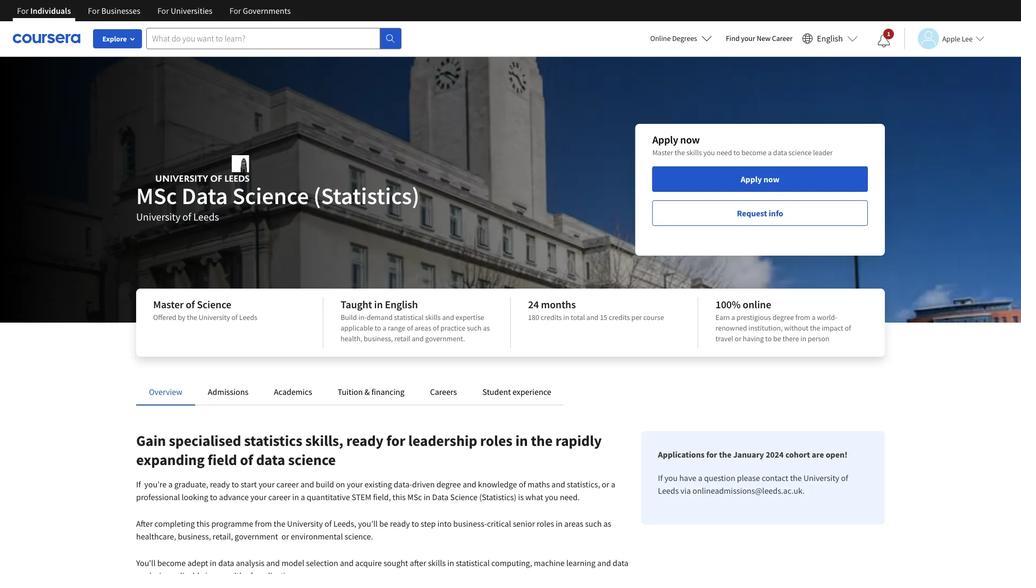 Task type: vqa. For each thing, say whether or not it's contained in the screenshot.
more inside the Get Started with These Free Courses Collection element
no



Task type: describe. For each thing, give the bounding box(es) containing it.
quantitative
[[307, 492, 350, 503]]

leeds inside msc data science (statistics) university of leeds
[[193, 210, 219, 224]]

explore
[[102, 34, 127, 44]]

master inside apply now master the skills you need to become a data science leader
[[652, 148, 673, 157]]

you'll
[[136, 558, 156, 569]]

retail,
[[213, 531, 233, 542]]

leadership
[[408, 432, 477, 450]]

and up applications. at the left bottom of the page
[[266, 558, 280, 569]]

gain
[[136, 432, 166, 450]]

a right the earn on the right of the page
[[731, 313, 735, 322]]

and left build
[[300, 479, 314, 490]]

for universities
[[157, 5, 212, 16]]

statistical inside you'll become adept in data analysis and model selection and acquire sought after skills in statistical computing, machine learning and data analysis applicable in a wealth of applications.
[[456, 558, 490, 569]]

skills,
[[305, 432, 343, 450]]

180
[[528, 313, 539, 322]]

stem
[[352, 492, 371, 503]]

universities
[[171, 5, 212, 16]]

tuition
[[338, 387, 363, 397]]

become inside apply now master the skills you need to become a data science leader
[[741, 148, 766, 157]]

the left january
[[719, 449, 731, 460]]

to right looking
[[210, 492, 217, 503]]

expanding
[[136, 451, 205, 469]]

per
[[631, 313, 642, 322]]

in down adept
[[205, 571, 212, 574]]

a inside taught in english build in-demand statistical  skills and expertise applicable to a range of areas of practice such as health, business, retail and government.
[[383, 323, 386, 333]]

1 horizontal spatial analysis
[[236, 558, 264, 569]]

january
[[733, 449, 764, 460]]

online
[[743, 298, 771, 311]]

in right "after"
[[447, 558, 454, 569]]

if  you're a graduate, ready to start your career and build on your existing data-driven degree and knowledge of maths and statistics, or a professional looking to advance your career in a quantitative stem field, this msc in data science (statistics) is what you need.
[[136, 479, 615, 503]]

english inside english button
[[817, 33, 843, 44]]

master of science offered by the university of leeds
[[153, 298, 257, 322]]

if you have a question please contact the university of leeds via onlineadmissions@leeds.ac.uk.
[[658, 473, 848, 496]]

data inside if  you're a graduate, ready to start your career and build on your existing data-driven degree and knowledge of maths and statistics, or a professional looking to advance your career in a quantitative stem field, this msc in data science (statistics) is what you need.
[[432, 492, 449, 503]]

and left acquire
[[340, 558, 354, 569]]

of inside "gain specialised statistics skills, ready for leadership roles in the rapidly expanding field of data science"
[[240, 451, 253, 469]]

programme
[[211, 519, 253, 529]]

now for apply now master the skills you need to become a data science leader
[[680, 133, 700, 147]]

business, inside taught in english build in-demand statistical  skills and expertise applicable to a range of areas of practice such as health, business, retail and government.
[[364, 334, 393, 344]]

knowledge
[[478, 479, 517, 490]]

the inside if you have a question please contact the university of leeds via onlineadmissions@leeds.ac.uk.
[[790, 473, 802, 483]]

environmental
[[291, 531, 343, 542]]

apple lee button
[[904, 28, 984, 49]]

learning
[[566, 558, 596, 569]]

of inside after completing this programme from the university of leeds, you'll be ready to step into business-critical senior roles in areas such as healthcare, business, retail, government  or environmental science.
[[325, 519, 332, 529]]

the inside apply now master the skills you need to become a data science leader
[[675, 148, 685, 157]]

find
[[726, 34, 740, 43]]

statistics
[[244, 432, 302, 450]]

15
[[600, 313, 607, 322]]

now for apply now
[[764, 174, 780, 185]]

science inside "gain specialised statistics skills, ready for leadership roles in the rapidly expanding field of data science"
[[288, 451, 336, 469]]

health,
[[341, 334, 362, 344]]

university inside if you have a question please contact the university of leeds via onlineadmissions@leeds.ac.uk.
[[804, 473, 839, 483]]

sought
[[384, 558, 408, 569]]

english inside taught in english build in-demand statistical  skills and expertise applicable to a range of areas of practice such as health, business, retail and government.
[[385, 298, 418, 311]]

a inside apply now master the skills you need to become a data science leader
[[768, 148, 772, 157]]

earn
[[716, 313, 730, 322]]

question
[[704, 473, 735, 483]]

individuals
[[30, 5, 71, 16]]

msc inside if  you're a graduate, ready to start your career and build on your existing data-driven degree and knowledge of maths and statistics, or a professional looking to advance your career in a quantitative stem field, this msc in data science (statistics) is what you need.
[[407, 492, 422, 503]]

start
[[241, 479, 257, 490]]

to inside after completing this programme from the university of leeds, you'll be ready to step into business-critical senior roles in areas such as healthcare, business, retail, government  or environmental science.
[[412, 519, 419, 529]]

business-
[[453, 519, 487, 529]]

prestigious
[[737, 313, 771, 322]]

statistical inside taught in english build in-demand statistical  skills and expertise applicable to a range of areas of practice such as health, business, retail and government.
[[394, 313, 424, 322]]

this inside if  you're a graduate, ready to start your career and build on your existing data-driven degree and knowledge of maths and statistics, or a professional looking to advance your career in a quantitative stem field, this msc in data science (statistics) is what you need.
[[393, 492, 406, 503]]

english button
[[798, 21, 862, 56]]

tuition & financing
[[338, 387, 405, 397]]

of inside if you have a question please contact the university of leeds via onlineadmissions@leeds.ac.uk.
[[841, 473, 848, 483]]

retail
[[394, 334, 410, 344]]

be inside 100% online earn a prestigious degree from a world- renowned institution, without the impact of travel or having to be there in person
[[773, 334, 781, 344]]

show notifications image
[[877, 35, 890, 47]]

from inside 100% online earn a prestigious degree from a world- renowned institution, without the impact of travel or having to be there in person
[[795, 313, 810, 322]]

a left quantitative
[[301, 492, 305, 503]]

1
[[887, 30, 890, 38]]

science.
[[345, 531, 373, 542]]

in inside 100% online earn a prestigious degree from a world- renowned institution, without the impact of travel or having to be there in person
[[800, 334, 806, 344]]

100% online earn a prestigious degree from a world- renowned institution, without the impact of travel or having to be there in person
[[716, 298, 851, 344]]

science for data
[[232, 181, 309, 210]]

and right learning
[[597, 558, 611, 569]]

university inside msc data science (statistics) university of leeds
[[136, 210, 180, 224]]

a right you're
[[168, 479, 173, 490]]

to inside apply now master the skills you need to become a data science leader
[[734, 148, 740, 157]]

a left world-
[[812, 313, 816, 322]]

graduate,
[[174, 479, 208, 490]]

your right 'start'
[[259, 479, 275, 490]]

the inside "gain specialised statistics skills, ready for leadership roles in the rapidly expanding field of data science"
[[531, 432, 553, 450]]

24
[[528, 298, 539, 311]]

healthcare,
[[136, 531, 176, 542]]

(statistics) inside if  you're a graduate, ready to start your career and build on your existing data-driven degree and knowledge of maths and statistics, or a professional looking to advance your career in a quantitative stem field, this msc in data science (statistics) is what you need.
[[479, 492, 516, 503]]

to inside 100% online earn a prestigious degree from a world- renowned institution, without the impact of travel or having to be there in person
[[765, 334, 772, 344]]

what
[[525, 492, 543, 503]]

science inside if  you're a graduate, ready to start your career and build on your existing data-driven degree and knowledge of maths and statistics, or a professional looking to advance your career in a quantitative stem field, this msc in data science (statistics) is what you need.
[[450, 492, 478, 503]]

skills inside you'll become adept in data analysis and model selection and acquire sought after skills in statistical computing, machine learning and data analysis applicable in a wealth of applications.
[[428, 558, 446, 569]]

msc inside msc data science (statistics) university of leeds
[[136, 181, 177, 210]]

you'll
[[358, 519, 378, 529]]

career
[[772, 34, 793, 43]]

professional
[[136, 492, 180, 503]]

1 horizontal spatial for
[[706, 449, 717, 460]]

institution,
[[749, 323, 783, 333]]

in inside 24 months 180 credits in total and 15 credits per course
[[563, 313, 569, 322]]

after
[[136, 519, 153, 529]]

business, inside after completing this programme from the university of leeds, you'll be ready to step into business-critical senior roles in areas such as healthcare, business, retail, government  or environmental science.
[[178, 531, 211, 542]]

ready inside if  you're a graduate, ready to start your career and build on your existing data-driven degree and knowledge of maths and statistics, or a professional looking to advance your career in a quantitative stem field, this msc in data science (statistics) is what you need.
[[210, 479, 230, 490]]

selection
[[306, 558, 338, 569]]

request info button
[[652, 200, 868, 226]]

&
[[365, 387, 370, 397]]

0 vertical spatial career
[[276, 479, 299, 490]]

or inside if  you're a graduate, ready to start your career and build on your existing data-driven degree and knowledge of maths and statistics, or a professional looking to advance your career in a quantitative stem field, this msc in data science (statistics) is what you need.
[[602, 479, 609, 490]]

step
[[421, 519, 436, 529]]

taught in english build in-demand statistical  skills and expertise applicable to a range of areas of practice such as health, business, retail and government.
[[341, 298, 490, 344]]

online degrees button
[[642, 27, 721, 50]]

the inside after completing this programme from the university of leeds, you'll be ready to step into business-critical senior roles in areas such as healthcare, business, retail, government  or environmental science.
[[274, 519, 285, 529]]

to up advance
[[232, 479, 239, 490]]

you'll become adept in data analysis and model selection and acquire sought after skills in statistical computing, machine learning and data analysis applicable in a wealth of applications.
[[136, 558, 629, 574]]

you inside if you have a question please contact the university of leeds via onlineadmissions@leeds.ac.uk.
[[664, 473, 678, 483]]

advance
[[219, 492, 249, 503]]

of inside msc data science (statistics) university of leeds
[[182, 210, 191, 224]]

careers link
[[430, 387, 457, 397]]

contact
[[762, 473, 788, 483]]

after completing this programme from the university of leeds, you'll be ready to step into business-critical senior roles in areas such as healthcare, business, retail, government  or environmental science.
[[136, 519, 611, 542]]

applications
[[658, 449, 705, 460]]

skills inside taught in english build in-demand statistical  skills and expertise applicable to a range of areas of practice such as health, business, retail and government.
[[425, 313, 441, 322]]

be inside after completing this programme from the university of leeds, you'll be ready to step into business-critical senior roles in areas such as healthcare, business, retail, government  or environmental science.
[[379, 519, 388, 529]]

open!
[[826, 449, 847, 460]]

person
[[808, 334, 829, 344]]

apply now button
[[652, 166, 868, 192]]

apply now master the skills you need to become a data science leader
[[652, 133, 833, 157]]

are
[[812, 449, 824, 460]]

senior
[[513, 519, 535, 529]]

data inside msc data science (statistics) university of leeds
[[182, 181, 228, 210]]

overview
[[149, 387, 182, 397]]

please
[[737, 473, 760, 483]]

of inside 100% online earn a prestigious degree from a world- renowned institution, without the impact of travel or having to be there in person
[[845, 323, 851, 333]]

rapidly
[[556, 432, 602, 450]]

if
[[658, 473, 663, 483]]

model
[[282, 558, 304, 569]]

in right adept
[[210, 558, 217, 569]]

the inside 100% online earn a prestigious degree from a world- renowned institution, without the impact of travel or having to be there in person
[[810, 323, 820, 333]]

range
[[388, 323, 405, 333]]

in inside after completing this programme from the university of leeds, you'll be ready to step into business-critical senior roles in areas such as healthcare, business, retail, government  or environmental science.
[[556, 519, 563, 529]]

coursera image
[[13, 30, 80, 47]]



Task type: locate. For each thing, give the bounding box(es) containing it.
0 horizontal spatial science
[[288, 451, 336, 469]]

acquire
[[355, 558, 382, 569]]

apply inside apply now master the skills you need to become a data science leader
[[652, 133, 678, 147]]

science inside the master of science offered by the university of leeds
[[197, 298, 231, 311]]

business, down "completing" at the bottom of the page
[[178, 531, 211, 542]]

0 vertical spatial leeds
[[193, 210, 219, 224]]

1 vertical spatial or
[[602, 479, 609, 490]]

without
[[784, 323, 809, 333]]

and up practice
[[442, 313, 454, 322]]

overview link
[[149, 387, 182, 397]]

0 horizontal spatial such
[[467, 323, 481, 333]]

data
[[773, 148, 787, 157], [256, 451, 285, 469], [218, 558, 234, 569], [613, 558, 629, 569]]

for
[[17, 5, 29, 16], [88, 5, 100, 16], [157, 5, 169, 16], [229, 5, 241, 16]]

(statistics) inside msc data science (statistics) university of leeds
[[313, 181, 419, 210]]

areas down "need."
[[564, 519, 583, 529]]

1 vertical spatial master
[[153, 298, 184, 311]]

0 horizontal spatial for
[[386, 432, 405, 450]]

science for of
[[197, 298, 231, 311]]

you left "need"
[[703, 148, 715, 157]]

for left 'individuals'
[[17, 5, 29, 16]]

admissions link
[[208, 387, 248, 397]]

be left there
[[773, 334, 781, 344]]

a right statistics,
[[611, 479, 615, 490]]

ready inside "gain specialised statistics skills, ready for leadership roles in the rapidly expanding field of data science"
[[346, 432, 383, 450]]

ready up advance
[[210, 479, 230, 490]]

1 vertical spatial ready
[[210, 479, 230, 490]]

0 horizontal spatial (statistics)
[[313, 181, 419, 210]]

or inside after completing this programme from the university of leeds, you'll be ready to step into business-critical senior roles in areas such as healthcare, business, retail, government  or environmental science.
[[281, 531, 289, 542]]

apply for apply now
[[741, 174, 762, 185]]

for up data-
[[386, 432, 405, 450]]

become right you'll
[[157, 558, 186, 569]]

the up person on the right bottom of page
[[810, 323, 820, 333]]

career
[[276, 479, 299, 490], [268, 492, 291, 503]]

0 horizontal spatial master
[[153, 298, 184, 311]]

now inside apply now master the skills you need to become a data science leader
[[680, 133, 700, 147]]

such inside after completing this programme from the university of leeds, you'll be ready to step into business-critical senior roles in areas such as healthcare, business, retail, government  or environmental science.
[[585, 519, 602, 529]]

now inside button
[[764, 174, 780, 185]]

field
[[208, 451, 237, 469]]

to left the step
[[412, 519, 419, 529]]

0 vertical spatial apply
[[652, 133, 678, 147]]

0 vertical spatial now
[[680, 133, 700, 147]]

in-
[[358, 313, 367, 322]]

What do you want to learn? text field
[[146, 28, 380, 49]]

applications for the january 2024 cohort are open!
[[658, 449, 847, 460]]

a up the apply now button at the top
[[768, 148, 772, 157]]

ready left the step
[[390, 519, 410, 529]]

in inside taught in english build in-demand statistical  skills and expertise applicable to a range of areas of practice such as health, business, retail and government.
[[374, 298, 383, 311]]

areas inside after completing this programme from the university of leeds, you'll be ready to step into business-critical senior roles in areas such as healthcare, business, retail, government  or environmental science.
[[564, 519, 583, 529]]

the up model
[[274, 519, 285, 529]]

skills left "need"
[[686, 148, 702, 157]]

for individuals
[[17, 5, 71, 16]]

2 horizontal spatial science
[[450, 492, 478, 503]]

1 horizontal spatial now
[[764, 174, 780, 185]]

is
[[518, 492, 524, 503]]

for
[[386, 432, 405, 450], [706, 449, 717, 460]]

0 vertical spatial such
[[467, 323, 481, 333]]

0 horizontal spatial apply
[[652, 133, 678, 147]]

science down the skills,
[[288, 451, 336, 469]]

a inside if you have a question please contact the university of leeds via onlineadmissions@leeds.ac.uk.
[[698, 473, 702, 483]]

data inside "gain specialised statistics skills, ready for leadership roles in the rapidly expanding field of data science"
[[256, 451, 285, 469]]

0 horizontal spatial msc
[[136, 181, 177, 210]]

skills inside apply now master the skills you need to become a data science leader
[[686, 148, 702, 157]]

this down looking
[[197, 519, 210, 529]]

for left governments
[[229, 5, 241, 16]]

2 horizontal spatial leeds
[[658, 486, 679, 496]]

the left "need"
[[675, 148, 685, 157]]

university of leeds logo image
[[136, 155, 269, 182]]

0 vertical spatial applicable
[[341, 323, 373, 333]]

0 horizontal spatial english
[[385, 298, 418, 311]]

0 vertical spatial as
[[483, 323, 490, 333]]

applicable down adept
[[166, 571, 204, 574]]

existing
[[365, 479, 392, 490]]

apple
[[942, 34, 960, 43]]

0 horizontal spatial be
[[379, 519, 388, 529]]

1 horizontal spatial (statistics)
[[479, 492, 516, 503]]

analysis
[[236, 558, 264, 569], [136, 571, 165, 574]]

(statistics)
[[313, 181, 419, 210], [479, 492, 516, 503]]

for for governments
[[229, 5, 241, 16]]

from inside after completing this programme from the university of leeds, you'll be ready to step into business-critical senior roles in areas such as healthcare, business, retail, government  or environmental science.
[[255, 519, 272, 529]]

0 vertical spatial or
[[735, 334, 741, 344]]

skills up practice
[[425, 313, 441, 322]]

the inside the master of science offered by the university of leeds
[[187, 313, 197, 322]]

financing
[[371, 387, 405, 397]]

data right learning
[[613, 558, 629, 569]]

in left quantitative
[[292, 492, 299, 503]]

0 vertical spatial master
[[652, 148, 673, 157]]

business,
[[364, 334, 393, 344], [178, 531, 211, 542]]

for left universities
[[157, 5, 169, 16]]

1 credits from the left
[[541, 313, 562, 322]]

1 vertical spatial science
[[197, 298, 231, 311]]

into
[[437, 519, 452, 529]]

statistical up range
[[394, 313, 424, 322]]

1 horizontal spatial credits
[[609, 313, 630, 322]]

apple lee
[[942, 34, 973, 43]]

your down 'start'
[[250, 492, 267, 503]]

ready right the skills,
[[346, 432, 383, 450]]

1 vertical spatial degree
[[436, 479, 461, 490]]

2 vertical spatial you
[[545, 492, 558, 503]]

student
[[483, 387, 511, 397]]

applicable up health,
[[341, 323, 373, 333]]

science left leader
[[789, 148, 812, 157]]

0 vertical spatial msc
[[136, 181, 177, 210]]

and left "15"
[[587, 313, 598, 322]]

statistical left the computing,
[[456, 558, 490, 569]]

lee
[[962, 34, 973, 43]]

experience
[[513, 387, 551, 397]]

1 vertical spatial from
[[255, 519, 272, 529]]

1 horizontal spatial be
[[773, 334, 781, 344]]

1 horizontal spatial data
[[432, 492, 449, 503]]

credits down "months"
[[541, 313, 562, 322]]

english right career
[[817, 33, 843, 44]]

such inside taught in english build in-demand statistical  skills and expertise applicable to a range of areas of practice such as health, business, retail and government.
[[467, 323, 481, 333]]

this down data-
[[393, 492, 406, 503]]

1 vertical spatial statistical
[[456, 558, 490, 569]]

to down institution,
[[765, 334, 772, 344]]

areas up government.
[[415, 323, 431, 333]]

1 horizontal spatial master
[[652, 148, 673, 157]]

1 horizontal spatial science
[[232, 181, 309, 210]]

apply inside button
[[741, 174, 762, 185]]

request
[[737, 208, 767, 219]]

1 vertical spatial as
[[603, 519, 611, 529]]

data down statistics
[[256, 451, 285, 469]]

in right there
[[800, 334, 806, 344]]

1 horizontal spatial areas
[[564, 519, 583, 529]]

0 horizontal spatial you
[[545, 492, 558, 503]]

leeds inside the master of science offered by the university of leeds
[[239, 313, 257, 322]]

4 for from the left
[[229, 5, 241, 16]]

for for businesses
[[88, 5, 100, 16]]

english up range
[[385, 298, 418, 311]]

university inside after completing this programme from the university of leeds, you'll be ready to step into business-critical senior roles in areas such as healthcare, business, retail, government  or environmental science.
[[287, 519, 323, 529]]

24 months 180 credits in total and 15 credits per course
[[528, 298, 664, 322]]

of inside if  you're a graduate, ready to start your career and build on your existing data-driven degree and knowledge of maths and statistics, or a professional looking to advance your career in a quantitative stem field, this msc in data science (statistics) is what you need.
[[519, 479, 526, 490]]

governments
[[243, 5, 291, 16]]

the left rapidly
[[531, 432, 553, 450]]

1 horizontal spatial applicable
[[341, 323, 373, 333]]

1 horizontal spatial this
[[393, 492, 406, 503]]

data up wealth
[[218, 558, 234, 569]]

skills right "after"
[[428, 558, 446, 569]]

or inside 100% online earn a prestigious degree from a world- renowned institution, without the impact of travel or having to be there in person
[[735, 334, 741, 344]]

such down expertise
[[467, 323, 481, 333]]

data-
[[394, 479, 412, 490]]

and inside 24 months 180 credits in total and 15 credits per course
[[587, 313, 598, 322]]

1 horizontal spatial or
[[602, 479, 609, 490]]

and up "need."
[[552, 479, 565, 490]]

100%
[[716, 298, 741, 311]]

science inside apply now master the skills you need to become a data science leader
[[789, 148, 812, 157]]

academics
[[274, 387, 312, 397]]

areas inside taught in english build in-demand statistical  skills and expertise applicable to a range of areas of practice such as health, business, retail and government.
[[415, 323, 431, 333]]

for governments
[[229, 5, 291, 16]]

2 horizontal spatial or
[[735, 334, 741, 344]]

for inside "gain specialised statistics skills, ready for leadership roles in the rapidly expanding field of data science"
[[386, 432, 405, 450]]

roles inside "gain specialised statistics skills, ready for leadership roles in the rapidly expanding field of data science"
[[480, 432, 512, 450]]

renowned
[[716, 323, 747, 333]]

0 vertical spatial data
[[182, 181, 228, 210]]

student experience
[[483, 387, 551, 397]]

1 vertical spatial skills
[[425, 313, 441, 322]]

university inside the master of science offered by the university of leeds
[[199, 313, 230, 322]]

data inside apply now master the skills you need to become a data science leader
[[773, 148, 787, 157]]

after
[[410, 558, 426, 569]]

apply now
[[741, 174, 780, 185]]

1 vertical spatial this
[[197, 519, 210, 529]]

you inside apply now master the skills you need to become a data science leader
[[703, 148, 715, 157]]

this inside after completing this programme from the university of leeds, you'll be ready to step into business-critical senior roles in areas such as healthcare, business, retail, government  or environmental science.
[[197, 519, 210, 529]]

in up "maths"
[[515, 432, 528, 450]]

applicable inside you'll become adept in data analysis and model selection and acquire sought after skills in statistical computing, machine learning and data analysis applicable in a wealth of applications.
[[166, 571, 204, 574]]

the
[[675, 148, 685, 157], [187, 313, 197, 322], [810, 323, 820, 333], [531, 432, 553, 450], [719, 449, 731, 460], [790, 473, 802, 483], [274, 519, 285, 529]]

business, down range
[[364, 334, 393, 344]]

None search field
[[146, 28, 402, 49]]

0 horizontal spatial from
[[255, 519, 272, 529]]

of inside you'll become adept in data analysis and model selection and acquire sought after skills in statistical computing, machine learning and data analysis applicable in a wealth of applications.
[[246, 571, 253, 574]]

banner navigation
[[9, 0, 299, 21]]

1 vertical spatial now
[[764, 174, 780, 185]]

analysis down you'll
[[136, 571, 165, 574]]

0 vertical spatial science
[[232, 181, 309, 210]]

a right the have
[[698, 473, 702, 483]]

1 vertical spatial english
[[385, 298, 418, 311]]

apply for apply now master the skills you need to become a data science leader
[[652, 133, 678, 147]]

1 vertical spatial career
[[268, 492, 291, 503]]

1 horizontal spatial msc
[[407, 492, 422, 503]]

1 vertical spatial you
[[664, 473, 678, 483]]

for up question
[[706, 449, 717, 460]]

online
[[650, 34, 671, 43]]

0 vertical spatial ready
[[346, 432, 383, 450]]

practice
[[440, 323, 465, 333]]

2 horizontal spatial you
[[703, 148, 715, 157]]

for for universities
[[157, 5, 169, 16]]

0 horizontal spatial business,
[[178, 531, 211, 542]]

0 vertical spatial become
[[741, 148, 766, 157]]

as inside after completing this programme from the university of leeds, you'll be ready to step into business-critical senior roles in areas such as healthcare, business, retail, government  or environmental science.
[[603, 519, 611, 529]]

0 vertical spatial statistical
[[394, 313, 424, 322]]

0 horizontal spatial statistical
[[394, 313, 424, 322]]

1 vertical spatial apply
[[741, 174, 762, 185]]

0 vertical spatial (statistics)
[[313, 181, 419, 210]]

expertise
[[456, 313, 484, 322]]

1 horizontal spatial as
[[603, 519, 611, 529]]

build
[[316, 479, 334, 490]]

of
[[182, 210, 191, 224], [186, 298, 195, 311], [231, 313, 238, 322], [407, 323, 413, 333], [433, 323, 439, 333], [845, 323, 851, 333], [240, 451, 253, 469], [841, 473, 848, 483], [519, 479, 526, 490], [325, 519, 332, 529], [246, 571, 253, 574]]

from up without
[[795, 313, 810, 322]]

english
[[817, 33, 843, 44], [385, 298, 418, 311]]

1 horizontal spatial become
[[741, 148, 766, 157]]

in inside "gain specialised statistics skills, ready for leadership roles in the rapidly expanding field of data science"
[[515, 432, 528, 450]]

0 vertical spatial from
[[795, 313, 810, 322]]

in up demand
[[374, 298, 383, 311]]

1 horizontal spatial roles
[[537, 519, 554, 529]]

or
[[735, 334, 741, 344], [602, 479, 609, 490], [281, 531, 289, 542]]

1 vertical spatial analysis
[[136, 571, 165, 574]]

leeds inside if you have a question please contact the university of leeds via onlineadmissions@leeds.ac.uk.
[[658, 486, 679, 496]]

2 vertical spatial ready
[[390, 519, 410, 529]]

1 vertical spatial roles
[[537, 519, 554, 529]]

1 vertical spatial applicable
[[166, 571, 204, 574]]

become inside you'll become adept in data analysis and model selection and acquire sought after skills in statistical computing, machine learning and data analysis applicable in a wealth of applications.
[[157, 558, 186, 569]]

degree up without
[[773, 313, 794, 322]]

for left businesses
[[88, 5, 100, 16]]

2024
[[766, 449, 784, 460]]

computing,
[[491, 558, 532, 569]]

3 for from the left
[[157, 5, 169, 16]]

1 button
[[869, 28, 899, 54]]

roles up knowledge
[[480, 432, 512, 450]]

for for individuals
[[17, 5, 29, 16]]

data up the apply now button at the top
[[773, 148, 787, 157]]

credits right "15"
[[609, 313, 630, 322]]

info
[[769, 208, 783, 219]]

build
[[341, 313, 357, 322]]

1 vertical spatial business,
[[178, 531, 211, 542]]

in left total
[[563, 313, 569, 322]]

become
[[741, 148, 766, 157], [157, 558, 186, 569]]

applicable inside taught in english build in-demand statistical  skills and expertise applicable to a range of areas of practice such as health, business, retail and government.
[[341, 323, 373, 333]]

1 horizontal spatial such
[[585, 519, 602, 529]]

to inside taught in english build in-demand statistical  skills and expertise applicable to a range of areas of practice such as health, business, retail and government.
[[375, 323, 381, 333]]

0 vertical spatial science
[[789, 148, 812, 157]]

the right 'contact'
[[790, 473, 802, 483]]

1 vertical spatial be
[[379, 519, 388, 529]]

careers
[[430, 387, 457, 397]]

a inside you'll become adept in data analysis and model selection and acquire sought after skills in statistical computing, machine learning and data analysis applicable in a wealth of applications.
[[214, 571, 218, 574]]

1 horizontal spatial apply
[[741, 174, 762, 185]]

or right statistics,
[[602, 479, 609, 490]]

ready
[[346, 432, 383, 450], [210, 479, 230, 490], [390, 519, 410, 529]]

roles
[[480, 432, 512, 450], [537, 519, 554, 529]]

to down demand
[[375, 323, 381, 333]]

msc data science (statistics) university of leeds
[[136, 181, 419, 224]]

degree right driven
[[436, 479, 461, 490]]

data
[[182, 181, 228, 210], [432, 492, 449, 503]]

taught
[[341, 298, 372, 311]]

1 vertical spatial science
[[288, 451, 336, 469]]

driven
[[412, 479, 435, 490]]

you inside if  you're a graduate, ready to start your career and build on your existing data-driven degree and knowledge of maths and statistics, or a professional looking to advance your career in a quantitative stem field, this msc in data science (statistics) is what you need.
[[545, 492, 558, 503]]

0 vertical spatial be
[[773, 334, 781, 344]]

leeds,
[[333, 519, 356, 529]]

new
[[757, 34, 771, 43]]

1 horizontal spatial ready
[[346, 432, 383, 450]]

as inside taught in english build in-demand statistical  skills and expertise applicable to a range of areas of practice such as health, business, retail and government.
[[483, 323, 490, 333]]

1 vertical spatial msc
[[407, 492, 422, 503]]

1 for from the left
[[17, 5, 29, 16]]

roles inside after completing this programme from the university of leeds, you'll be ready to step into business-critical senior roles in areas such as healthcare, business, retail, government  or environmental science.
[[537, 519, 554, 529]]

having
[[743, 334, 764, 344]]

0 horizontal spatial credits
[[541, 313, 562, 322]]

0 horizontal spatial this
[[197, 519, 210, 529]]

0 horizontal spatial science
[[197, 298, 231, 311]]

career right advance
[[268, 492, 291, 503]]

impact
[[822, 323, 843, 333]]

0 horizontal spatial applicable
[[166, 571, 204, 574]]

specialised
[[169, 432, 241, 450]]

0 vertical spatial skills
[[686, 148, 702, 157]]

a left wealth
[[214, 571, 218, 574]]

or down renowned
[[735, 334, 741, 344]]

from right programme
[[255, 519, 272, 529]]

become up apply now
[[741, 148, 766, 157]]

2 vertical spatial leeds
[[658, 486, 679, 496]]

such down statistics,
[[585, 519, 602, 529]]

0 vertical spatial you
[[703, 148, 715, 157]]

0 horizontal spatial ready
[[210, 479, 230, 490]]

machine
[[534, 558, 565, 569]]

to right "need"
[[734, 148, 740, 157]]

for businesses
[[88, 5, 140, 16]]

1 vertical spatial areas
[[564, 519, 583, 529]]

in down driven
[[424, 492, 430, 503]]

ready inside after completing this programme from the university of leeds, you'll be ready to step into business-critical senior roles in areas such as healthcare, business, retail, government  or environmental science.
[[390, 519, 410, 529]]

1 horizontal spatial degree
[[773, 313, 794, 322]]

a down demand
[[383, 323, 386, 333]]

analysis up wealth
[[236, 558, 264, 569]]

businesses
[[101, 5, 140, 16]]

and
[[442, 313, 454, 322], [587, 313, 598, 322], [412, 334, 424, 344], [300, 479, 314, 490], [463, 479, 476, 490], [552, 479, 565, 490], [266, 558, 280, 569], [340, 558, 354, 569], [597, 558, 611, 569]]

total
[[571, 313, 585, 322]]

degree inside 100% online earn a prestigious degree from a world- renowned institution, without the impact of travel or having to be there in person
[[773, 313, 794, 322]]

roles right senior
[[537, 519, 554, 529]]

1 vertical spatial leeds
[[239, 313, 257, 322]]

need.
[[560, 492, 580, 503]]

2 for from the left
[[88, 5, 100, 16]]

months
[[541, 298, 576, 311]]

1 horizontal spatial from
[[795, 313, 810, 322]]

have
[[679, 473, 696, 483]]

1 vertical spatial become
[[157, 558, 186, 569]]

2 vertical spatial science
[[450, 492, 478, 503]]

master inside the master of science offered by the university of leeds
[[153, 298, 184, 311]]

now
[[680, 133, 700, 147], [764, 174, 780, 185]]

career left build
[[276, 479, 299, 490]]

degree inside if  you're a graduate, ready to start your career and build on your existing data-driven degree and knowledge of maths and statistics, or a professional looking to advance your career in a quantitative stem field, this msc in data science (statistics) is what you need.
[[436, 479, 461, 490]]

you right what
[[545, 492, 558, 503]]

or up model
[[281, 531, 289, 542]]

and left knowledge
[[463, 479, 476, 490]]

1 horizontal spatial english
[[817, 33, 843, 44]]

the right by
[[187, 313, 197, 322]]

adept
[[187, 558, 208, 569]]

1 horizontal spatial leeds
[[239, 313, 257, 322]]

0 horizontal spatial become
[[157, 558, 186, 569]]

gain specialised statistics skills, ready for leadership roles in the rapidly expanding field of data science
[[136, 432, 602, 469]]

0 horizontal spatial analysis
[[136, 571, 165, 574]]

science inside msc data science (statistics) university of leeds
[[232, 181, 309, 210]]

your up stem
[[347, 479, 363, 490]]

0 horizontal spatial as
[[483, 323, 490, 333]]

to
[[734, 148, 740, 157], [375, 323, 381, 333], [765, 334, 772, 344], [232, 479, 239, 490], [210, 492, 217, 503], [412, 519, 419, 529]]

be right you'll
[[379, 519, 388, 529]]

applications.
[[254, 571, 300, 574]]

2 credits from the left
[[609, 313, 630, 322]]

you right if
[[664, 473, 678, 483]]

1 horizontal spatial science
[[789, 148, 812, 157]]

and right retail at the bottom left of page
[[412, 334, 424, 344]]

1 vertical spatial data
[[432, 492, 449, 503]]

in down "need."
[[556, 519, 563, 529]]

statistics,
[[567, 479, 600, 490]]

your right find
[[741, 34, 755, 43]]

explore button
[[93, 29, 142, 48]]

via
[[680, 486, 691, 496]]



